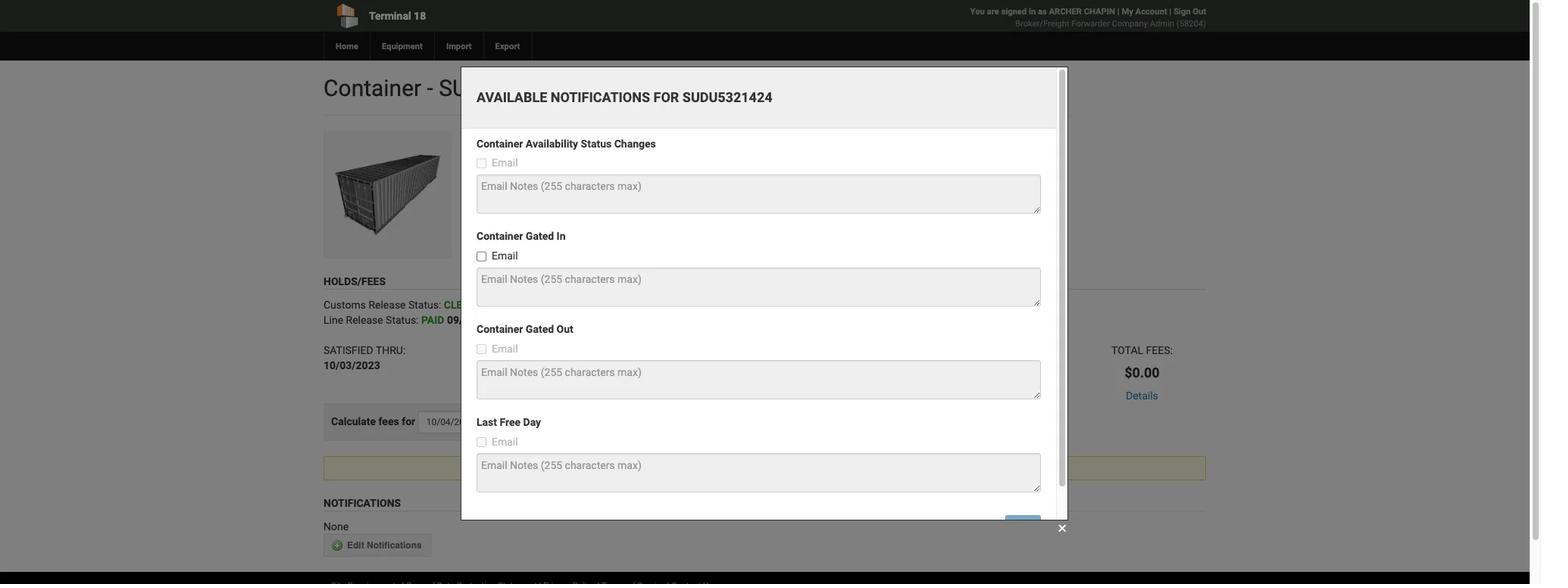 Task type: locate. For each thing, give the bounding box(es) containing it.
1 free from the left
[[520, 360, 540, 372]]

1 horizontal spatial none
[[809, 299, 837, 312]]

you
[[970, 6, 985, 16]]

1 horizontal spatial free
[[747, 360, 767, 372]]

1 vertical spatial notifications
[[367, 541, 422, 552]]

amount
[[668, 463, 704, 475]]

1 last from the left
[[497, 360, 517, 372]]

days down pm
[[571, 316, 593, 326]]

0 vertical spatial ago)
[[982, 164, 1003, 175]]

you are signed in as archer chapin | my account | sign out broker/freight forwarder company admin (58204)
[[970, 6, 1206, 28]]

pickup:
[[536, 132, 569, 145]]

or
[[921, 463, 931, 475]]

1 day: from the left
[[543, 360, 563, 372]]

1 vertical spatial line
[[474, 360, 494, 372]]

0 vertical spatial status:
[[408, 299, 441, 312]]

12:40
[[898, 163, 926, 175]]

forwarder
[[1072, 19, 1110, 28]]

2 horizontal spatial ago)
[[982, 164, 1003, 175]]

none inside none edit notifications
[[324, 521, 349, 533]]

0 horizontal spatial none
[[324, 521, 349, 533]]

40'
[[555, 147, 568, 160]]

free down demurrage
[[520, 360, 540, 372]]

1 horizontal spatial last
[[723, 360, 744, 372]]

| left 'my'
[[1118, 6, 1120, 16]]

am
[[928, 163, 945, 175], [536, 314, 553, 327]]

(15
[[555, 316, 568, 326]]

for up 40dr on the top left
[[520, 132, 533, 145]]

displayed
[[592, 463, 637, 475]]

calculate
[[331, 416, 376, 428]]

none right holds: at bottom
[[809, 299, 837, 312]]

port
[[701, 360, 721, 372]]

ago) right (13 at bottom left
[[634, 301, 655, 311]]

the
[[650, 463, 665, 475]]

0 horizontal spatial days
[[571, 316, 593, 326]]

2 vertical spatial days
[[571, 316, 593, 326]]

1 horizontal spatial line
[[474, 360, 494, 372]]

0 horizontal spatial am
[[536, 314, 553, 327]]

release down customs
[[346, 314, 383, 327]]

none up edit
[[324, 521, 349, 533]]

available for pickup: off-dock size/type: 40dr 40' dry container weight: 8.4 mt
[[474, 132, 651, 175]]

|
[[1118, 6, 1120, 16], [1169, 6, 1172, 16]]

less
[[727, 463, 746, 475]]

1 horizontal spatial for
[[520, 132, 533, 145]]

0 horizontal spatial ago)
[[595, 316, 616, 326]]

1 vertical spatial status:
[[386, 314, 419, 327]]

0 horizontal spatial |
[[1118, 6, 1120, 16]]

0 horizontal spatial for
[[402, 416, 415, 428]]

2 free from the left
[[747, 360, 767, 372]]

0 horizontal spatial free
[[520, 360, 540, 372]]

line down customs
[[324, 314, 343, 327]]

import link
[[434, 32, 483, 61]]

notifications right edit
[[367, 541, 422, 552]]

for
[[520, 132, 533, 145], [402, 416, 415, 428]]

am left (15
[[536, 314, 553, 327]]

notifications inside none edit notifications
[[367, 541, 422, 552]]

0 horizontal spatial line
[[324, 314, 343, 327]]

container
[[324, 75, 421, 102]]

| left sign
[[1169, 6, 1172, 16]]

1 vertical spatial none
[[324, 521, 349, 533]]

day: down holds: at bottom
[[770, 360, 790, 372]]

40dr
[[526, 147, 552, 160]]

0 horizontal spatial day:
[[543, 360, 563, 372]]

0 horizontal spatial last
[[497, 360, 517, 372]]

import
[[446, 41, 472, 51]]

free inside 'line demurrage due: line last free day:'
[[520, 360, 540, 372]]

last right port
[[723, 360, 744, 372]]

1 horizontal spatial day:
[[770, 360, 790, 372]]

demurrage
[[499, 345, 562, 357]]

1 horizontal spatial am
[[928, 163, 945, 175]]

day: down demurrage
[[543, 360, 563, 372]]

line
[[324, 314, 343, 327], [474, 360, 494, 372]]

my account link
[[1122, 6, 1167, 16]]

status:
[[408, 299, 441, 312], [386, 314, 419, 327]]

line
[[474, 345, 497, 357]]

equipment link
[[370, 32, 434, 61]]

days right (13 at bottom left
[[609, 301, 631, 311]]

release down holds/fees
[[369, 299, 406, 312]]

1 horizontal spatial days
[[609, 301, 631, 311]]

am left the (4
[[928, 163, 945, 175]]

line down line at the left bottom
[[474, 360, 494, 372]]

fees:
[[1146, 345, 1173, 357]]

0 vertical spatial days
[[958, 164, 980, 175]]

free
[[520, 360, 540, 372], [747, 360, 767, 372]]

release
[[369, 299, 406, 312], [346, 314, 383, 327]]

ago) down (13 at bottom left
[[595, 316, 616, 326]]

3:24
[[551, 299, 573, 312]]

status: up paid
[[408, 299, 441, 312]]

0 vertical spatial for
[[520, 132, 533, 145]]

day:
[[543, 360, 563, 372], [770, 360, 790, 372]]

2 last from the left
[[723, 360, 744, 372]]

2 | from the left
[[1169, 6, 1172, 16]]

none
[[809, 299, 837, 312], [324, 521, 349, 533]]

0 vertical spatial line
[[324, 314, 343, 327]]

the
[[548, 463, 566, 475]]

ago) inside unload date: 09/30/2023 12:40 am (4 days ago)
[[982, 164, 1003, 175]]

edit notifications link
[[324, 535, 432, 558]]

are
[[987, 6, 999, 16]]

waivers,
[[819, 463, 857, 475]]

free right port
[[747, 360, 767, 372]]

notifications up none edit notifications
[[324, 497, 401, 510]]

cleared
[[444, 299, 489, 312]]

required accessory: none
[[776, 208, 903, 221]]

(4
[[947, 164, 956, 175]]

adjustments
[[860, 463, 919, 475]]

(58204)
[[1177, 19, 1206, 28]]

fees
[[379, 416, 399, 428]]

holds/fees
[[324, 276, 386, 288]]

chapin
[[1084, 6, 1115, 16]]

none edit notifications
[[324, 521, 422, 552]]

payments,
[[768, 463, 816, 475]]

1 vertical spatial for
[[402, 416, 415, 428]]

1 vertical spatial ago)
[[634, 301, 655, 311]]

status: left paid
[[386, 314, 419, 327]]

0 vertical spatial notifications
[[324, 497, 401, 510]]

holds: none
[[776, 299, 837, 312]]

1 vertical spatial am
[[536, 314, 553, 327]]

last
[[497, 360, 517, 372], [723, 360, 744, 372]]

for right "fees"
[[402, 416, 415, 428]]

for inside available for pickup: off-dock size/type: 40dr 40' dry container weight: 8.4 mt
[[520, 132, 533, 145]]

line inside 'line demurrage due: line last free day:'
[[474, 360, 494, 372]]

as
[[1038, 6, 1047, 16]]

ago) right the (4
[[982, 164, 1003, 175]]

1 vertical spatial days
[[609, 301, 631, 311]]

container
[[593, 147, 651, 160]]

last down demurrage
[[497, 360, 517, 372]]

ago)
[[982, 164, 1003, 175], [634, 301, 655, 311], [595, 316, 616, 326]]

09/19/2023
[[447, 314, 504, 327]]

days
[[958, 164, 980, 175], [609, 301, 631, 311], [571, 316, 593, 326]]

2 horizontal spatial days
[[958, 164, 980, 175]]

export
[[495, 41, 520, 51]]

unload
[[776, 163, 809, 175]]

home
[[336, 41, 358, 51]]

terminal
[[369, 9, 411, 22]]

1 horizontal spatial |
[[1169, 6, 1172, 16]]

days right the (4
[[958, 164, 980, 175]]



Task type: describe. For each thing, give the bounding box(es) containing it.
home link
[[324, 32, 370, 61]]

satisfied
[[324, 345, 373, 357]]

customs release status: cleared 09/21/2023 3:24 pm (13 days ago) line release status: paid 09/19/2023 10:17 am (15 days ago)
[[324, 299, 655, 327]]

my
[[1122, 6, 1133, 16]]

dock
[[591, 132, 614, 145]]

port last free day:
[[701, 360, 790, 372]]

dry
[[571, 147, 591, 160]]

due:
[[564, 345, 587, 357]]

equipment
[[382, 41, 423, 51]]

Calculate fees for text field
[[418, 411, 529, 434]]

days inside unload date: 09/30/2023 12:40 am (4 days ago)
[[958, 164, 980, 175]]

any
[[749, 463, 765, 475]]

calculate fees for
[[331, 416, 415, 428]]

total
[[1112, 345, 1143, 357]]

8.4 mt
[[512, 163, 546, 175]]

details
[[1126, 390, 1158, 402]]

10:17
[[506, 314, 534, 327]]

guarantees.
[[933, 463, 989, 475]]

09/21/2023
[[492, 299, 549, 312]]

1 horizontal spatial ago)
[[634, 301, 655, 311]]

customs
[[324, 299, 366, 312]]

none
[[875, 208, 903, 221]]

sudu5321424
[[439, 75, 586, 102]]

last inside 'line demurrage due: line last free day:'
[[497, 360, 517, 372]]

out
[[1193, 6, 1206, 16]]

signed
[[1001, 6, 1027, 16]]

size/type:
[[474, 147, 524, 160]]

due
[[707, 463, 724, 475]]

line demurrage due: line last free day:
[[474, 345, 589, 372]]

$0.00
[[1125, 365, 1160, 381]]

* the total displayed is the amount due less any payments, waivers, adjustments or guarantees.
[[541, 463, 989, 475]]

line inside customs release status: cleared 09/21/2023 3:24 pm (13 days ago) line release status: paid 09/19/2023 10:17 am (15 days ago)
[[324, 314, 343, 327]]

satisfied thru: 10/03/2023
[[324, 345, 406, 372]]

terminal 18 link
[[324, 0, 678, 32]]

in
[[1029, 6, 1036, 16]]

paid
[[421, 314, 444, 327]]

pm
[[575, 299, 591, 312]]

day: inside 'line demurrage due: line last free day:'
[[543, 360, 563, 372]]

-
[[427, 75, 433, 102]]

09/30/2023
[[839, 163, 896, 175]]

sign out link
[[1174, 6, 1206, 16]]

2 day: from the left
[[770, 360, 790, 372]]

1 | from the left
[[1118, 6, 1120, 16]]

1 vertical spatial release
[[346, 314, 383, 327]]

18
[[414, 9, 426, 22]]

0 vertical spatial am
[[928, 163, 945, 175]]

container - sudu5321424
[[324, 75, 586, 102]]

weight:
[[474, 163, 510, 175]]

am inside customs release status: cleared 09/21/2023 3:24 pm (13 days ago) line release status: paid 09/19/2023 10:17 am (15 days ago)
[[536, 314, 553, 327]]

2 vertical spatial ago)
[[595, 316, 616, 326]]

required
[[776, 208, 818, 221]]

total fees:
[[1112, 345, 1173, 357]]

holds:
[[776, 299, 807, 312]]

account
[[1136, 6, 1167, 16]]

broker/freight
[[1015, 19, 1070, 28]]

terminal 18
[[369, 9, 426, 22]]

edit
[[347, 541, 364, 552]]

*
[[541, 463, 546, 475]]

10/03/2023
[[324, 360, 380, 372]]

unload date: 09/30/2023 12:40 am (4 days ago)
[[776, 163, 1003, 175]]

is
[[640, 463, 648, 475]]

details link
[[1126, 390, 1158, 402]]

available
[[474, 132, 517, 145]]

0 vertical spatial none
[[809, 299, 837, 312]]

thru:
[[376, 345, 406, 357]]

company
[[1112, 19, 1148, 28]]

(13
[[594, 301, 607, 311]]

archer
[[1049, 6, 1082, 16]]

0 vertical spatial release
[[369, 299, 406, 312]]

accessory:
[[821, 208, 873, 221]]

40' dry container image
[[324, 131, 452, 259]]

sign
[[1174, 6, 1191, 16]]

date:
[[812, 163, 836, 175]]

export link
[[483, 32, 531, 61]]

off-
[[572, 132, 591, 145]]



Task type: vqa. For each thing, say whether or not it's contained in the screenshot.
Vessel Schedule Enter The Search Criteria Below To View The Current Vessel Schedule. at the top left
no



